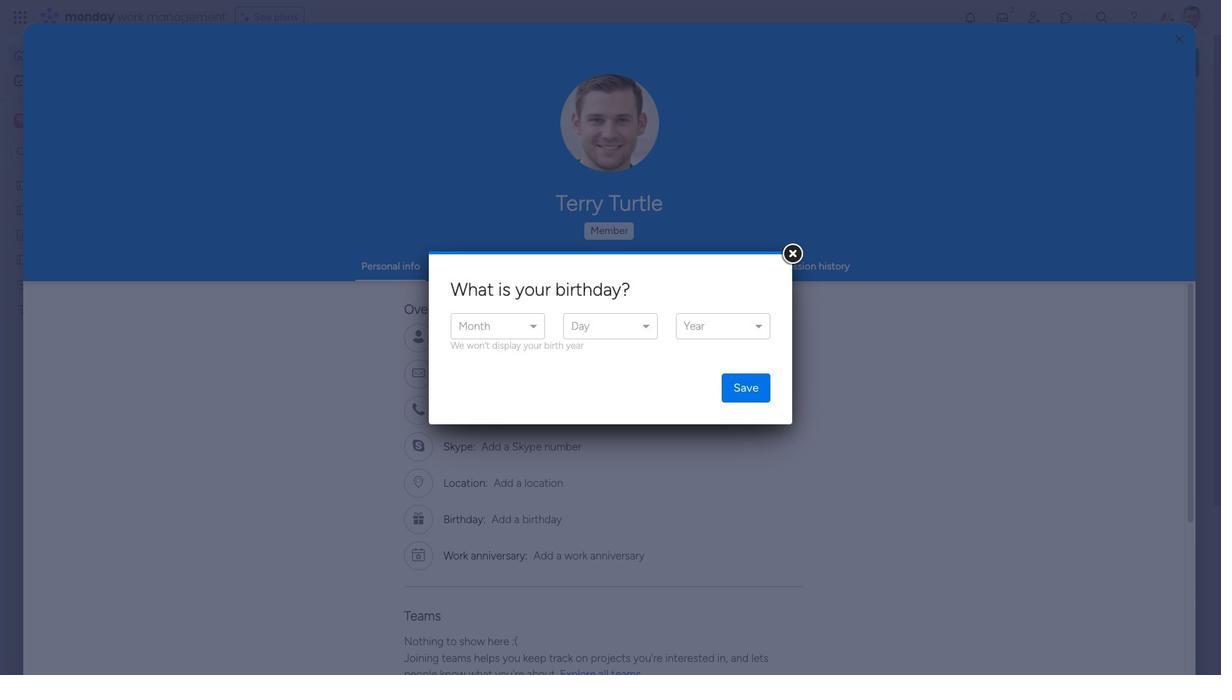 Task type: locate. For each thing, give the bounding box(es) containing it.
list box
[[0, 170, 185, 517]]

1 vertical spatial public board image
[[15, 252, 29, 266]]

search everything image
[[1095, 10, 1110, 25]]

update feed image
[[996, 10, 1010, 25]]

help center element
[[982, 600, 1200, 658]]

0 horizontal spatial public board image
[[15, 203, 29, 217]]

1 horizontal spatial public board image
[[243, 265, 259, 281]]

quick search results list box
[[225, 136, 947, 507]]

2 horizontal spatial public board image
[[481, 265, 497, 281]]

close image
[[1176, 34, 1185, 45]]

public board image
[[15, 178, 29, 192], [15, 252, 29, 266]]

component image
[[243, 288, 256, 301]]

public board image
[[15, 203, 29, 217], [243, 265, 259, 281], [481, 265, 497, 281]]

option
[[0, 172, 185, 175]]

getting started element
[[982, 530, 1200, 588]]

1 public board image from the top
[[15, 178, 29, 192]]

invite members image
[[1028, 10, 1042, 25]]

templates image image
[[995, 293, 1187, 393]]

public board image up component image
[[481, 265, 497, 281]]

public board image down the public dashboard icon
[[15, 252, 29, 266]]

monday marketplace image
[[1060, 10, 1074, 25]]

component image
[[481, 288, 494, 301]]

2 image
[[1007, 1, 1020, 17]]

0 vertical spatial add to favorites image
[[907, 266, 921, 280]]

0 vertical spatial public board image
[[15, 178, 29, 192]]

public board image up the public dashboard icon
[[15, 203, 29, 217]]

1 vertical spatial add to favorites image
[[431, 444, 446, 459]]

add to favorites image
[[907, 266, 921, 280], [431, 444, 446, 459]]

dapulse x slim image
[[1178, 105, 1196, 123]]

notifications image
[[964, 10, 978, 25]]

select product image
[[13, 10, 28, 25]]

public board image for component image
[[481, 265, 497, 281]]

public board image up the public dashboard icon
[[15, 178, 29, 192]]

0 horizontal spatial add to favorites image
[[431, 444, 446, 459]]

public board image up component icon
[[243, 265, 259, 281]]

2 public board image from the top
[[15, 252, 29, 266]]



Task type: vqa. For each thing, say whether or not it's contained in the screenshot.
dapulse x slim image on the top right
yes



Task type: describe. For each thing, give the bounding box(es) containing it.
public board image for component icon
[[243, 265, 259, 281]]

help image
[[1127, 10, 1142, 25]]

1 horizontal spatial add to favorites image
[[907, 266, 921, 280]]

see plans image
[[241, 9, 254, 25]]

terry turtle image
[[1181, 6, 1204, 29]]

copied! image
[[541, 332, 551, 343]]

public dashboard image
[[15, 228, 29, 241]]

workspace image
[[16, 113, 26, 129]]

workspace image
[[14, 113, 28, 129]]



